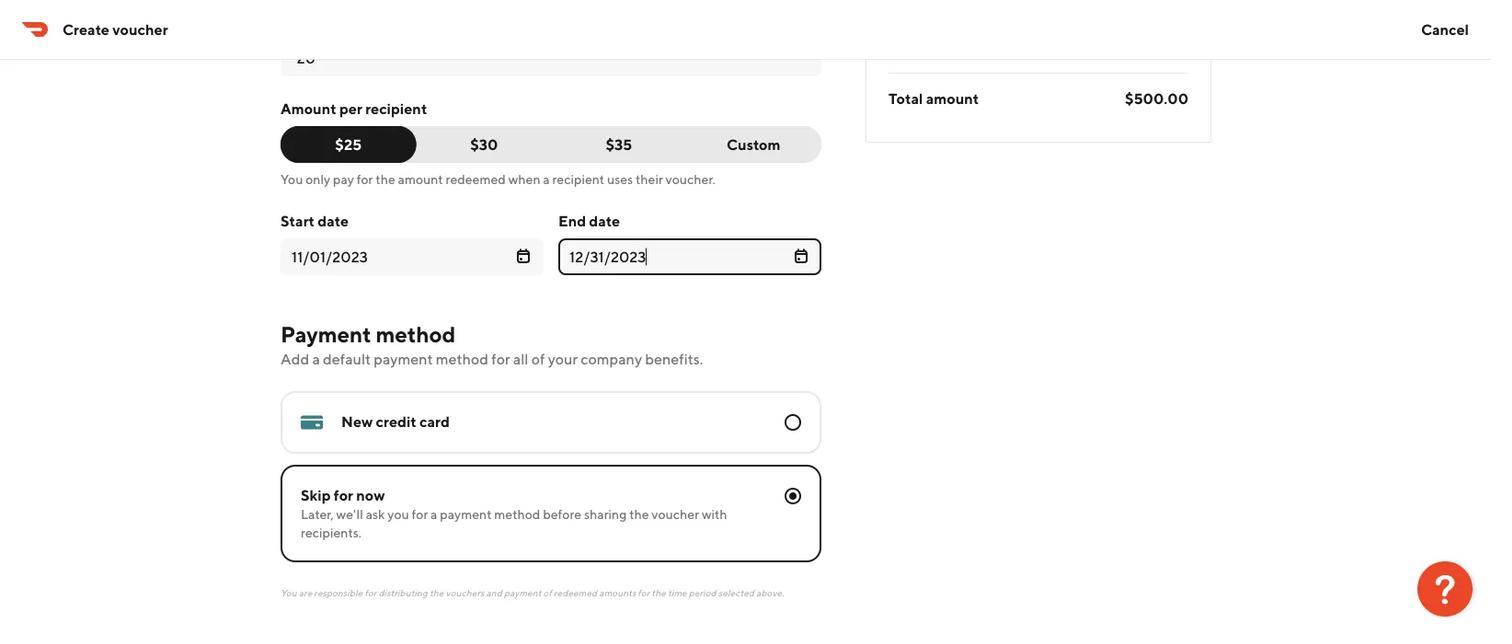 Task type: vqa. For each thing, say whether or not it's contained in the screenshot.
Voucher within the Skip for now Later, we'll ask you for a payment method before sharing the voucher with recipients.
yes



Task type: locate. For each thing, give the bounding box(es) containing it.
voucher right create
[[112, 21, 168, 38]]

you left only at the top left
[[280, 172, 303, 187]]

payment right the default
[[374, 350, 433, 368]]

you left are
[[280, 587, 297, 598]]

1 horizontal spatial amount
[[926, 90, 979, 107]]

1 horizontal spatial date
[[589, 212, 620, 230]]

0 horizontal spatial voucher
[[112, 21, 168, 38]]

amounts
[[599, 587, 636, 598]]

0 horizontal spatial date
[[317, 212, 348, 230]]

method left all
[[436, 350, 488, 368]]

date right end
[[589, 212, 620, 230]]

cancel button
[[1407, 11, 1485, 48]]

payment inside "payment method add a default payment method for all of your company benefits."
[[374, 350, 433, 368]]

recipient
[[365, 100, 427, 117], [552, 172, 604, 187]]

for
[[105, 36, 124, 54], [356, 172, 373, 187], [491, 350, 510, 368], [333, 486, 353, 504], [411, 507, 428, 522], [364, 587, 376, 598], [638, 587, 650, 598]]

you
[[280, 172, 303, 187], [280, 587, 297, 598]]

redeemed left "amounts" on the bottom left of page
[[554, 587, 597, 598]]

1 horizontal spatial redeemed
[[554, 587, 597, 598]]

uses
[[607, 172, 633, 187]]

their
[[635, 172, 663, 187]]

the
[[375, 172, 395, 187], [629, 507, 649, 522], [429, 587, 444, 598], [651, 587, 666, 598]]

select a date image
[[516, 248, 531, 263]]

2 horizontal spatial payment
[[504, 587, 541, 598]]

create voucher
[[63, 21, 168, 38]]

0 horizontal spatial redeemed
[[445, 172, 506, 187]]

sharing
[[584, 507, 627, 522]]

for right "amounts" on the bottom left of page
[[638, 587, 650, 598]]

0 vertical spatial voucher
[[112, 21, 168, 38]]

per
[[339, 100, 362, 117]]

2 vertical spatial a
[[430, 507, 437, 522]]

1 horizontal spatial voucher
[[651, 507, 699, 522]]

benefits.
[[645, 350, 703, 368]]

for right responsible
[[364, 587, 376, 598]]

0 horizontal spatial payment
[[374, 350, 433, 368]]

1 vertical spatial redeemed
[[554, 587, 597, 598]]

recipient right per
[[365, 100, 427, 117]]

0 vertical spatial you
[[280, 172, 303, 187]]

amount per recipient
[[280, 100, 427, 117]]

1 vertical spatial method
[[436, 350, 488, 368]]

payment method add a default payment method for all of your company benefits.
[[280, 321, 703, 368]]

a right 'add'
[[312, 350, 320, 368]]

redeemed
[[445, 172, 506, 187], [554, 587, 597, 598]]

payment inside skip for now later, we'll ask you for a payment method before sharing the voucher with recipients.
[[440, 507, 491, 522]]

a right the you
[[430, 507, 437, 522]]

amount
[[926, 90, 979, 107], [398, 172, 443, 187]]

of for method
[[531, 350, 545, 368]]

None radio
[[785, 488, 801, 504]]

voucher
[[112, 21, 168, 38], [651, 507, 699, 522]]

1 vertical spatial voucher
[[651, 507, 699, 522]]

the right sharing
[[629, 507, 649, 522]]

of right and
[[543, 587, 552, 598]]

2 date from the left
[[589, 212, 620, 230]]

are
[[298, 587, 312, 598]]

method inside skip for now later, we'll ask you for a payment method before sharing the voucher with recipients.
[[494, 507, 540, 522]]

amount down $30 button
[[398, 172, 443, 187]]

redeemed down $30 button
[[445, 172, 506, 187]]

total amount
[[889, 90, 979, 107]]

the inside skip for now later, we'll ask you for a payment method before sharing the voucher with recipients.
[[629, 507, 649, 522]]

end date
[[558, 212, 620, 230]]

1 vertical spatial recipient
[[552, 172, 604, 187]]

date right start
[[317, 212, 348, 230]]

skip
[[300, 486, 330, 504]]

1 vertical spatial of
[[543, 587, 552, 598]]

0 vertical spatial amount
[[926, 90, 979, 107]]

all
[[513, 350, 528, 368]]

a inside "payment method add a default payment method for all of your company benefits."
[[312, 350, 320, 368]]

date
[[317, 212, 348, 230], [589, 212, 620, 230]]

0 vertical spatial payment
[[374, 350, 433, 368]]

payment right and
[[504, 587, 541, 598]]

create
[[63, 21, 109, 38]]

2 vertical spatial payment
[[504, 587, 541, 598]]

amount right total
[[926, 90, 979, 107]]

of inside "payment method add a default payment method for all of your company benefits."
[[531, 350, 545, 368]]

a right when
[[543, 172, 550, 187]]

2 vertical spatial method
[[494, 507, 540, 522]]

for left all
[[491, 350, 510, 368]]

selected
[[718, 587, 754, 598]]

1 vertical spatial a
[[312, 350, 320, 368]]

of
[[531, 350, 545, 368], [543, 587, 552, 598]]

voucher left with
[[651, 507, 699, 522]]

end
[[558, 212, 586, 230]]

for right portal
[[105, 36, 124, 54]]

a for pay
[[543, 172, 550, 187]]

only
[[305, 172, 330, 187]]

0 horizontal spatial a
[[312, 350, 320, 368]]

of right all
[[531, 350, 545, 368]]

method down start date text box
[[375, 321, 455, 347]]

0 horizontal spatial amount
[[398, 172, 443, 187]]

payment right the you
[[440, 507, 491, 522]]

when
[[508, 172, 540, 187]]

1 you from the top
[[280, 172, 303, 187]]

method
[[375, 321, 455, 347], [436, 350, 488, 368], [494, 507, 540, 522]]

None radio
[[785, 414, 801, 431]]

0 vertical spatial method
[[375, 321, 455, 347]]

the left time
[[651, 587, 666, 598]]

0 vertical spatial of
[[531, 350, 545, 368]]

start date
[[280, 212, 348, 230]]

start
[[280, 212, 314, 230]]

2 you from the top
[[280, 587, 297, 598]]

1 horizontal spatial payment
[[440, 507, 491, 522]]

a
[[543, 172, 550, 187], [312, 350, 320, 368], [430, 507, 437, 522]]

2 horizontal spatial a
[[543, 172, 550, 187]]

recipient left uses
[[552, 172, 604, 187]]

$30
[[470, 136, 498, 153]]

you
[[387, 507, 409, 522]]

1 horizontal spatial a
[[430, 507, 437, 522]]

the right pay
[[375, 172, 395, 187]]

0 vertical spatial recipient
[[365, 100, 427, 117]]

work
[[22, 36, 59, 54]]

method left before
[[494, 507, 540, 522]]

payment
[[374, 350, 433, 368], [440, 507, 491, 522], [504, 587, 541, 598]]

1 date from the left
[[317, 212, 348, 230]]

1 vertical spatial you
[[280, 587, 297, 598]]

0 horizontal spatial recipient
[[365, 100, 427, 117]]

the left vouchers
[[429, 587, 444, 598]]

0 vertical spatial a
[[543, 172, 550, 187]]

a inside skip for now later, we'll ask you for a payment method before sharing the voucher with recipients.
[[430, 507, 437, 522]]

1 vertical spatial payment
[[440, 507, 491, 522]]



Task type: describe. For each thing, give the bounding box(es) containing it.
now
[[356, 486, 385, 504]]

$25
[[335, 136, 361, 153]]

e.g. 10 number field
[[296, 48, 805, 68]]

for right the you
[[411, 507, 428, 522]]

above.
[[756, 587, 784, 598]]

recipients.
[[300, 525, 361, 540]]

portal
[[62, 36, 102, 54]]

default
[[323, 350, 371, 368]]

you are responsible for distributing the vouchers and payment of redeemed amounts for the time period selected above.
[[280, 587, 784, 598]]

select a date image
[[794, 248, 809, 263]]

0 vertical spatial redeemed
[[445, 172, 506, 187]]

date for end date
[[589, 212, 620, 230]]

period
[[689, 587, 716, 598]]

1 horizontal spatial recipient
[[552, 172, 604, 187]]

you for you only pay for the amount redeemed when a recipient uses their voucher.
[[280, 172, 303, 187]]

pay
[[333, 172, 354, 187]]

End date text field
[[569, 246, 779, 268]]

before
[[543, 507, 581, 522]]

voucher.
[[666, 172, 715, 187]]

you only pay for the amount redeemed when a recipient uses their voucher.
[[280, 172, 715, 187]]

voucher inside skip for now later, we'll ask you for a payment method before sharing the voucher with recipients.
[[651, 507, 699, 522]]

$35 button
[[551, 126, 687, 163]]

ask
[[365, 507, 385, 522]]

add
[[280, 350, 309, 368]]

amount
[[280, 100, 336, 117]]

cancel
[[1422, 21, 1470, 38]]

of for are
[[543, 587, 552, 598]]

new
[[341, 413, 373, 430]]

card
[[419, 413, 450, 430]]

Start date text field
[[291, 246, 501, 268]]

vouchers
[[445, 587, 484, 598]]

for right pay
[[356, 172, 373, 187]]

your
[[548, 350, 578, 368]]

custom
[[727, 136, 780, 153]]

work portal for keywords
[[22, 36, 191, 54]]

$30 button
[[401, 126, 552, 163]]

time
[[668, 587, 687, 598]]

payment
[[280, 321, 371, 347]]

keywords
[[127, 36, 191, 54]]

with
[[702, 507, 727, 522]]

new credit card
[[341, 413, 450, 430]]

$500.00
[[1125, 90, 1189, 107]]

responsible
[[314, 587, 362, 598]]

you for you are responsible for distributing the vouchers and payment of redeemed amounts for the time period selected above.
[[280, 587, 297, 598]]

later,
[[300, 507, 333, 522]]

distributing
[[378, 587, 427, 598]]

and
[[486, 587, 502, 598]]

$35
[[605, 136, 632, 153]]

$25 button
[[280, 126, 416, 163]]

company
[[581, 350, 642, 368]]

for up "we'll" in the bottom of the page
[[333, 486, 353, 504]]

Custom button
[[686, 126, 821, 163]]

1 vertical spatial amount
[[398, 172, 443, 187]]

credit
[[376, 413, 416, 430]]

a for now
[[430, 507, 437, 522]]

for inside "payment method add a default payment method for all of your company benefits."
[[491, 350, 510, 368]]

amount per recipient option group
[[280, 126, 821, 163]]

date for start date
[[317, 212, 348, 230]]

total
[[889, 90, 923, 107]]

we'll
[[336, 507, 363, 522]]

open resource center image
[[1418, 561, 1473, 617]]

skip for now later, we'll ask you for a payment method before sharing the voucher with recipients.
[[300, 486, 727, 540]]



